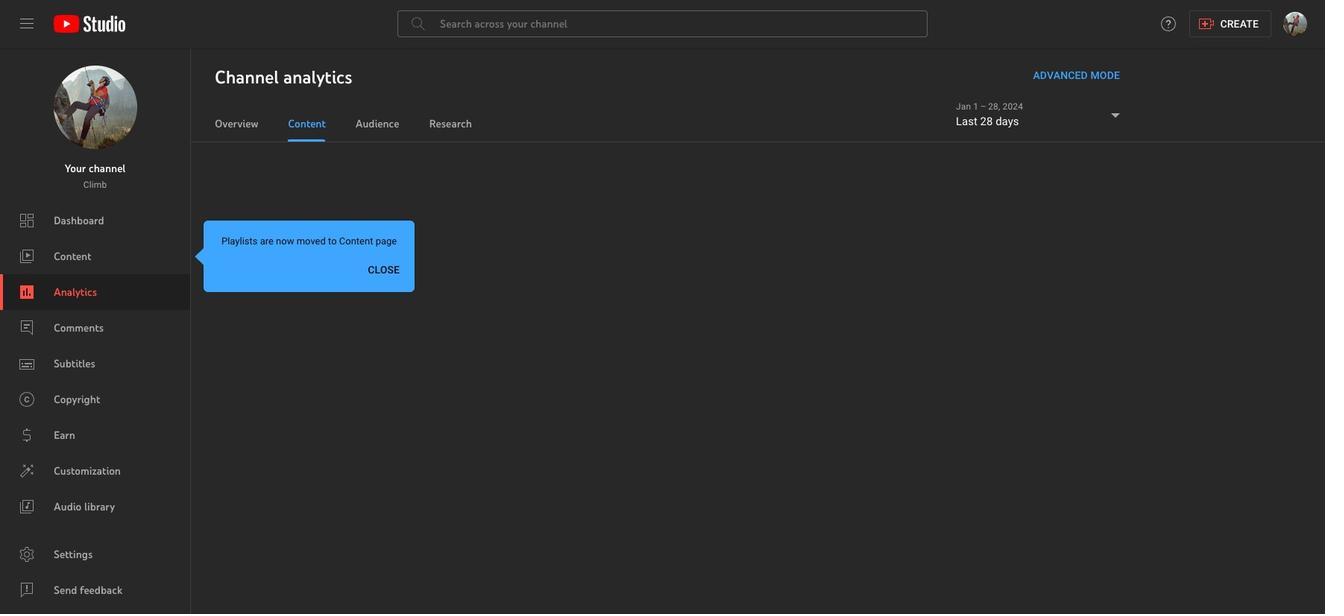 Task type: vqa. For each thing, say whether or not it's contained in the screenshot.
SEARCH ACROSS YOUR CHANNEL field
yes



Task type: locate. For each thing, give the bounding box(es) containing it.
your channel climb
[[65, 162, 126, 190]]

channel
[[89, 162, 126, 175]]

2024
[[1003, 101, 1023, 111]]

climb image
[[54, 66, 137, 149]]

1 horizontal spatial content
[[288, 117, 326, 130]]

close
[[368, 264, 400, 276]]

are
[[260, 236, 274, 247]]

content inside close dialog
[[339, 236, 373, 247]]

analytics
[[283, 66, 352, 88]]

content down the "analytics"
[[288, 117, 326, 130]]

close dialog
[[195, 221, 415, 292]]

earn
[[54, 429, 75, 442]]

your
[[65, 162, 86, 175]]

copyright button
[[0, 382, 190, 418]]

content
[[288, 117, 326, 130], [339, 236, 373, 247], [54, 250, 91, 263]]

jan
[[956, 101, 971, 111]]

28
[[980, 114, 993, 128]]

library
[[84, 500, 115, 514]]

2 vertical spatial content
[[54, 250, 91, 263]]

send feedback button
[[0, 573, 190, 608]]

overview
[[215, 117, 258, 130]]

customization link
[[0, 453, 190, 489]]

days
[[996, 114, 1019, 128]]

mode
[[1091, 69, 1120, 81]]

copyright link
[[0, 382, 190, 418]]

audio
[[54, 500, 81, 514]]

analytics button
[[0, 274, 190, 310]]

audio library link
[[0, 489, 190, 525]]

earn link
[[0, 418, 190, 453]]

content up analytics
[[54, 250, 91, 263]]

account image
[[1283, 12, 1307, 36]]

analytics link
[[0, 274, 190, 310]]

research
[[429, 117, 472, 130]]

settings
[[54, 548, 93, 562]]

send feedback
[[54, 584, 122, 597]]

customization button
[[0, 453, 190, 489]]

2 horizontal spatial content
[[339, 236, 373, 247]]

comments button
[[0, 310, 190, 346]]

send
[[54, 584, 77, 597]]

content right to
[[339, 236, 373, 247]]

1 vertical spatial content
[[339, 236, 373, 247]]

advanced mode
[[1033, 69, 1120, 81]]

0 horizontal spatial content
[[54, 250, 91, 263]]

content link
[[0, 239, 190, 274]]

page
[[376, 236, 397, 247]]

last
[[956, 114, 978, 128]]



Task type: describe. For each thing, give the bounding box(es) containing it.
playlists
[[221, 236, 258, 247]]

channel
[[215, 66, 279, 88]]

settings button
[[0, 537, 190, 573]]

playlists are now moved to content page
[[221, 236, 397, 247]]

customization
[[54, 465, 121, 478]]

subtitles button
[[0, 346, 190, 382]]

advanced mode button
[[1027, 62, 1126, 89]]

copyright
[[54, 393, 100, 406]]

create button
[[1190, 10, 1271, 37]]

comments link
[[0, 310, 190, 346]]

dashboard button
[[0, 203, 190, 239]]

audience
[[355, 117, 399, 130]]

dashboard
[[54, 214, 104, 227]]

content inside button
[[54, 250, 91, 263]]

dashboard link
[[0, 203, 190, 239]]

0 vertical spatial content
[[288, 117, 326, 130]]

Search across your channel field
[[398, 10, 928, 37]]

1 – 28,
[[973, 101, 1000, 111]]

earn button
[[0, 418, 190, 453]]

now
[[276, 236, 294, 247]]

subtitles
[[54, 357, 95, 371]]

jan 1 – 28, 2024 last 28 days
[[956, 101, 1023, 128]]

to
[[328, 236, 337, 247]]

channel analytics
[[215, 66, 352, 88]]

climb
[[83, 180, 107, 190]]

moved
[[297, 236, 326, 247]]

advanced mode link
[[1027, 62, 1144, 89]]

close button
[[362, 257, 406, 283]]

content button
[[0, 239, 190, 274]]

audio library
[[54, 500, 115, 514]]

feedback
[[80, 584, 122, 597]]

advanced
[[1033, 69, 1088, 81]]

create
[[1220, 18, 1259, 30]]

analytics
[[54, 286, 97, 299]]

audio library button
[[0, 489, 190, 525]]

comments
[[54, 321, 104, 335]]

subtitles link
[[0, 346, 190, 382]]



